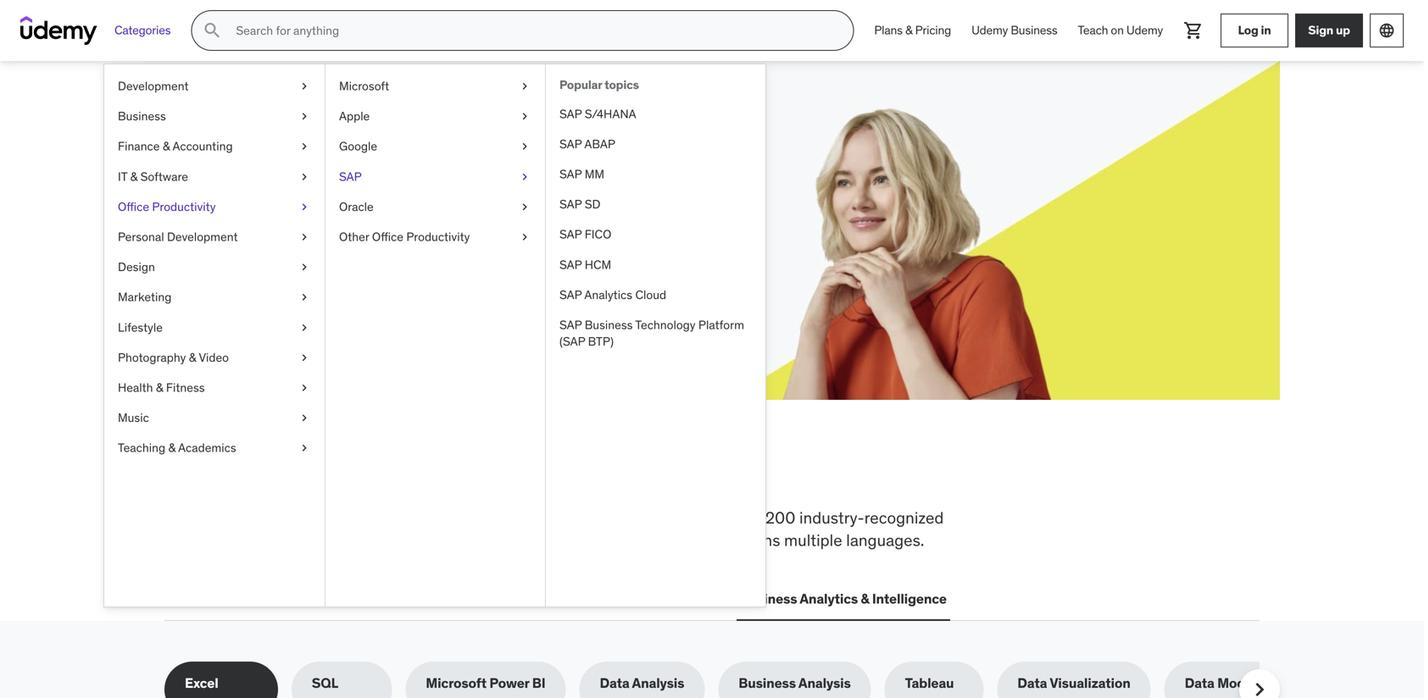 Task type: locate. For each thing, give the bounding box(es) containing it.
sign up link
[[1296, 14, 1363, 47]]

it down finance
[[118, 169, 127, 184]]

bi
[[532, 675, 546, 692]]

0 horizontal spatial it
[[118, 169, 127, 184]]

plans
[[874, 23, 903, 38]]

sap for sap abap
[[560, 136, 582, 152]]

1 horizontal spatial productivity
[[406, 229, 470, 245]]

analytics down hcm
[[585, 287, 633, 303]]

1 vertical spatial productivity
[[406, 229, 470, 245]]

office productivity
[[118, 199, 216, 214]]

in
[[1261, 23, 1271, 38], [534, 452, 567, 496]]

xsmall image for google
[[518, 138, 532, 155]]

xsmall image inside marketing link
[[298, 289, 311, 306]]

0 horizontal spatial for
[[307, 135, 346, 170]]

& left software
[[130, 169, 138, 184]]

2 analysis from the left
[[799, 675, 851, 692]]

xsmall image inside microsoft link
[[518, 78, 532, 95]]

& right health
[[156, 380, 163, 395]]

xsmall image for marketing
[[298, 289, 311, 306]]

1 vertical spatial analytics
[[800, 591, 858, 608]]

1 analysis from the left
[[632, 675, 685, 692]]

0 vertical spatial productivity
[[152, 199, 216, 214]]

xsmall image inside the business link
[[298, 108, 311, 125]]

1 horizontal spatial analysis
[[799, 675, 851, 692]]

web development button
[[164, 579, 287, 620]]

1 vertical spatial office
[[372, 229, 404, 245]]

leadership button
[[422, 579, 499, 620]]

xsmall image inside sap link
[[518, 169, 532, 185]]

sap for sap business technology platform (sap btp)
[[560, 317, 582, 333]]

just
[[515, 177, 537, 194]]

in up including on the left bottom of the page
[[534, 452, 567, 496]]

data science button
[[512, 579, 602, 620]]

apple link
[[326, 101, 545, 132]]

xsmall image inside teaching & academics link
[[298, 440, 311, 457]]

xsmall image inside other office productivity "link"
[[518, 229, 532, 246]]

in right log on the right of the page
[[1261, 23, 1271, 38]]

1 horizontal spatial it
[[304, 591, 316, 608]]

office up the 'personal'
[[118, 199, 149, 214]]

it & software link
[[104, 162, 325, 192]]

1 horizontal spatial your
[[351, 135, 413, 170]]

data left visualization
[[1018, 675, 1047, 692]]

xsmall image inside the google "link"
[[518, 138, 532, 155]]

sap
[[560, 106, 582, 122], [560, 136, 582, 152], [560, 167, 582, 182], [339, 169, 362, 184], [560, 197, 582, 212], [560, 227, 582, 242], [560, 257, 582, 272], [560, 287, 582, 303], [560, 317, 582, 333]]

marketing
[[118, 290, 172, 305]]

data left modeling
[[1185, 675, 1215, 692]]

business
[[1011, 23, 1058, 38], [118, 109, 166, 124], [585, 317, 633, 333], [740, 591, 797, 608], [739, 675, 796, 692]]

xsmall image inside development link
[[298, 78, 311, 95]]

sap up (sap
[[560, 317, 582, 333]]

sap down the popular
[[560, 106, 582, 122]]

development for personal
[[167, 229, 238, 245]]

xsmall image inside personal development link
[[298, 229, 311, 246]]

0 vertical spatial development
[[118, 78, 189, 94]]

microsoft
[[339, 78, 389, 94], [426, 675, 487, 692]]

s/4hana
[[585, 106, 636, 122]]

sd
[[585, 197, 601, 212]]

udemy image
[[20, 16, 98, 45]]

sap left hcm
[[560, 257, 582, 272]]

certifications
[[319, 591, 405, 608]]

200
[[766, 508, 796, 528]]

0 horizontal spatial productivity
[[152, 199, 216, 214]]

0 vertical spatial it
[[118, 169, 127, 184]]

sap down sap hcm
[[560, 287, 582, 303]]

udemy right on at the top of page
[[1127, 23, 1163, 38]]

microsoft link
[[326, 71, 545, 101]]

web
[[168, 591, 197, 608]]

personal
[[118, 229, 164, 245]]

sap for sap hcm
[[560, 257, 582, 272]]

it for it certifications
[[304, 591, 316, 608]]

business analysis
[[739, 675, 851, 692]]

1 vertical spatial your
[[274, 177, 300, 194]]

1 horizontal spatial in
[[1261, 23, 1271, 38]]

2 vertical spatial development
[[199, 591, 284, 608]]

1 vertical spatial in
[[534, 452, 567, 496]]

business inside sap business technology platform (sap btp)
[[585, 317, 633, 333]]

sap s/4hana link
[[546, 99, 766, 129]]

well-
[[418, 530, 453, 551]]

apple
[[339, 109, 370, 124]]

intelligence
[[872, 591, 947, 608]]

& for software
[[130, 169, 138, 184]]

sap up 15.
[[339, 169, 362, 184]]

development for web
[[199, 591, 284, 608]]

sap abap
[[560, 136, 615, 152]]

sap analytics cloud link
[[546, 280, 766, 310]]

xsmall image
[[298, 108, 311, 125], [518, 108, 532, 125], [298, 169, 311, 185], [518, 229, 532, 246], [298, 319, 311, 336], [298, 410, 311, 427], [298, 440, 311, 457]]

xsmall image
[[298, 78, 311, 95], [518, 78, 532, 95], [298, 138, 311, 155], [518, 138, 532, 155], [518, 169, 532, 185], [298, 199, 311, 215], [518, 199, 532, 215], [298, 229, 311, 246], [298, 259, 311, 276], [298, 289, 311, 306], [298, 350, 311, 366], [298, 380, 311, 396]]

xsmall image inside photography & video link
[[298, 350, 311, 366]]

microsoft left power
[[426, 675, 487, 692]]

it left certifications
[[304, 591, 316, 608]]

1 horizontal spatial office
[[372, 229, 404, 245]]

analysis
[[632, 675, 685, 692], [799, 675, 851, 692]]

development inside development link
[[118, 78, 189, 94]]

1 vertical spatial it
[[304, 591, 316, 608]]

data for data science
[[516, 591, 545, 608]]

log in
[[1238, 23, 1271, 38]]

1 vertical spatial microsoft
[[426, 675, 487, 692]]

0 horizontal spatial udemy
[[972, 23, 1008, 38]]

development inside web development button
[[199, 591, 284, 608]]

sap fico link
[[546, 220, 766, 250]]

modeling
[[1218, 675, 1277, 692]]

it
[[118, 169, 127, 184], [304, 591, 316, 608]]

xsmall image inside health & fitness link
[[298, 380, 311, 396]]

productivity up personal development
[[152, 199, 216, 214]]

the
[[221, 452, 275, 496]]

udemy right pricing
[[972, 23, 1008, 38]]

0 vertical spatial skills
[[281, 452, 372, 496]]

xsmall image for development
[[298, 78, 311, 95]]

xsmall image for design
[[298, 259, 311, 276]]

& right finance
[[163, 139, 170, 154]]

business for business analysis
[[739, 675, 796, 692]]

0 horizontal spatial analytics
[[585, 287, 633, 303]]

industry-
[[800, 508, 865, 528]]

skills up supports
[[363, 508, 399, 528]]

0 horizontal spatial analysis
[[632, 675, 685, 692]]

finance & accounting link
[[104, 132, 325, 162]]

office right other at left top
[[372, 229, 404, 245]]

0 horizontal spatial office
[[118, 199, 149, 214]]

xsmall image for oracle
[[518, 199, 532, 215]]

lifestyle link
[[104, 313, 325, 343]]

productivity down oracle link
[[406, 229, 470, 245]]

0 vertical spatial office
[[118, 199, 149, 214]]

business analytics & intelligence button
[[737, 579, 950, 620]]

your up with
[[351, 135, 413, 170]]

sap hcm link
[[546, 250, 766, 280]]

all the skills you need in one place
[[164, 452, 729, 496]]

microsoft up apple
[[339, 78, 389, 94]]

sap mm link
[[546, 159, 766, 190]]

1 horizontal spatial analytics
[[800, 591, 858, 608]]

xsmall image inside the office productivity link
[[298, 199, 311, 215]]

pricing
[[915, 23, 951, 38]]

1 horizontal spatial microsoft
[[426, 675, 487, 692]]

microsoft for microsoft
[[339, 78, 389, 94]]

skills
[[281, 452, 372, 496], [363, 508, 399, 528]]

xsmall image for it & software
[[298, 169, 311, 185]]

analytics inside sap element
[[585, 287, 633, 303]]

finance & accounting
[[118, 139, 233, 154]]

xsmall image inside the finance & accounting link
[[298, 138, 311, 155]]

data
[[516, 591, 545, 608], [600, 675, 630, 692], [1018, 675, 1047, 692], [1185, 675, 1215, 692]]

data inside button
[[516, 591, 545, 608]]

catalog
[[293, 530, 347, 551]]

for up potential
[[307, 135, 346, 170]]

for
[[307, 135, 346, 170], [707, 508, 727, 528]]

0 vertical spatial microsoft
[[339, 78, 389, 94]]

over
[[731, 508, 762, 528]]

development right web
[[199, 591, 284, 608]]

in inside log in "link"
[[1261, 23, 1271, 38]]

shopping cart with 0 items image
[[1184, 20, 1204, 41]]

1 horizontal spatial for
[[707, 508, 727, 528]]

business link
[[104, 101, 325, 132]]

btp)
[[588, 334, 614, 349]]

& right plans
[[906, 23, 913, 38]]

analytics
[[585, 287, 633, 303], [800, 591, 858, 608]]

it inside button
[[304, 591, 316, 608]]

productivity inside "link"
[[406, 229, 470, 245]]

business inside topic filters element
[[739, 675, 796, 692]]

xsmall image inside music link
[[298, 410, 311, 427]]

dec
[[321, 196, 345, 213]]

sap left sd
[[560, 197, 582, 212]]

software
[[140, 169, 188, 184]]

with
[[361, 177, 386, 194]]

xsmall image inside it & software link
[[298, 169, 311, 185]]

development down categories dropdown button
[[118, 78, 189, 94]]

1 vertical spatial skills
[[363, 508, 399, 528]]

business for business
[[118, 109, 166, 124]]

development inside personal development link
[[167, 229, 238, 245]]

office productivity link
[[104, 192, 325, 222]]

sap inside sap business technology platform (sap btp)
[[560, 317, 582, 333]]

0 horizontal spatial in
[[534, 452, 567, 496]]

other office productivity
[[339, 229, 470, 245]]

sap left 'abap' at left
[[560, 136, 582, 152]]

sap for sap s/4hana
[[560, 106, 582, 122]]

1 vertical spatial development
[[167, 229, 238, 245]]

0 vertical spatial in
[[1261, 23, 1271, 38]]

our
[[266, 530, 289, 551]]

business inside "button"
[[740, 591, 797, 608]]

starting
[[447, 177, 496, 194]]

development down the office productivity link
[[167, 229, 238, 245]]

1 horizontal spatial udemy
[[1127, 23, 1163, 38]]

udemy
[[972, 23, 1008, 38], [1127, 23, 1163, 38]]

potential
[[304, 177, 357, 194]]

design
[[118, 260, 155, 275]]

xsmall image for health & fitness
[[298, 380, 311, 396]]

sap left "mm"
[[560, 167, 582, 182]]

0 vertical spatial for
[[307, 135, 346, 170]]

data left science
[[516, 591, 545, 608]]

analytics down multiple
[[800, 591, 858, 608]]

teaching & academics
[[118, 441, 236, 456]]

xsmall image inside lifestyle link
[[298, 319, 311, 336]]

data right bi
[[600, 675, 630, 692]]

development
[[118, 78, 189, 94], [167, 229, 238, 245], [199, 591, 284, 608]]

topics,
[[490, 508, 538, 528]]

microsoft inside topic filters element
[[426, 675, 487, 692]]

1 vertical spatial for
[[707, 508, 727, 528]]

your
[[351, 135, 413, 170], [274, 177, 300, 194]]

skills up workplace
[[281, 452, 372, 496]]

xsmall image inside apple link
[[518, 108, 532, 125]]

sap hcm
[[560, 257, 612, 272]]

xsmall image for other office productivity
[[518, 229, 532, 246]]

data modeling
[[1185, 675, 1277, 692]]

xsmall image inside design link
[[298, 259, 311, 276]]

& left video
[[189, 350, 196, 365]]

photography & video
[[118, 350, 229, 365]]

analytics inside "button"
[[800, 591, 858, 608]]

for up and
[[707, 508, 727, 528]]

0 horizontal spatial microsoft
[[339, 78, 389, 94]]

sap left fico
[[560, 227, 582, 242]]

teaching
[[118, 441, 165, 456]]

multiple
[[784, 530, 843, 551]]

photography
[[118, 350, 186, 365]]

0 vertical spatial analytics
[[585, 287, 633, 303]]

your up through
[[274, 177, 300, 194]]

excel
[[185, 675, 218, 692]]

for inside skills for your future expand your potential with a course. starting at just $12.99 through dec 15.
[[307, 135, 346, 170]]

xsmall image inside oracle link
[[518, 199, 532, 215]]

& right teaching
[[168, 441, 176, 456]]

sap for sap analytics cloud
[[560, 287, 582, 303]]

& left intelligence
[[861, 591, 870, 608]]

sap link
[[326, 162, 545, 192]]

2 udemy from the left
[[1127, 23, 1163, 38]]



Task type: vqa. For each thing, say whether or not it's contained in the screenshot.
Fitness
yes



Task type: describe. For each thing, give the bounding box(es) containing it.
fitness
[[166, 380, 205, 395]]

xsmall image for microsoft
[[518, 78, 532, 95]]

xsmall image for office productivity
[[298, 199, 311, 215]]

it for it & software
[[118, 169, 127, 184]]

science
[[548, 591, 599, 608]]

popular topics
[[560, 77, 639, 92]]

xsmall image for lifestyle
[[298, 319, 311, 336]]

$12.99
[[226, 196, 267, 213]]

workplace
[[285, 508, 359, 528]]

xsmall image for personal development
[[298, 229, 311, 246]]

0 vertical spatial your
[[351, 135, 413, 170]]

sql
[[312, 675, 338, 692]]

topics
[[605, 77, 639, 92]]

plans & pricing link
[[864, 10, 962, 51]]

data for data visualization
[[1018, 675, 1047, 692]]

you
[[379, 452, 440, 496]]

leadership
[[425, 591, 495, 608]]

it certifications button
[[301, 579, 408, 620]]

sap for sap
[[339, 169, 362, 184]]

spans
[[738, 530, 780, 551]]

submit search image
[[202, 20, 222, 41]]

udemy business link
[[962, 10, 1068, 51]]

development link
[[104, 71, 325, 101]]

design link
[[104, 252, 325, 282]]

categories button
[[104, 10, 181, 51]]

log
[[1238, 23, 1259, 38]]

photography & video link
[[104, 343, 325, 373]]

to
[[402, 508, 417, 528]]

future
[[418, 135, 501, 170]]

covering critical workplace skills to technical topics, including prep content for over 200 industry-recognized certifications, our catalog supports well-rounded professional development and spans multiple languages.
[[164, 508, 944, 551]]

data science
[[516, 591, 599, 608]]

office inside "link"
[[372, 229, 404, 245]]

Search for anything text field
[[233, 16, 833, 45]]

health & fitness
[[118, 380, 205, 395]]

web development
[[168, 591, 284, 608]]

health
[[118, 380, 153, 395]]

analytics for sap
[[585, 287, 633, 303]]

video
[[199, 350, 229, 365]]

skills inside covering critical workplace skills to technical topics, including prep content for over 200 industry-recognized certifications, our catalog supports well-rounded professional development and spans multiple languages.
[[363, 508, 399, 528]]

sap fico
[[560, 227, 612, 242]]

marketing link
[[104, 282, 325, 313]]

xsmall image for apple
[[518, 108, 532, 125]]

communication
[[619, 591, 720, 608]]

xsmall image for business
[[298, 108, 311, 125]]

sap mm
[[560, 167, 605, 182]]

hcm
[[585, 257, 612, 272]]

sap for sap mm
[[560, 167, 582, 182]]

accounting
[[173, 139, 233, 154]]

sap element
[[545, 64, 766, 607]]

xsmall image for music
[[298, 410, 311, 427]]

oracle
[[339, 199, 374, 214]]

up
[[1336, 23, 1350, 38]]

0 horizontal spatial your
[[274, 177, 300, 194]]

xsmall image for finance & accounting
[[298, 138, 311, 155]]

categories
[[114, 23, 171, 38]]

including
[[541, 508, 607, 528]]

platform
[[699, 317, 744, 333]]

& inside "button"
[[861, 591, 870, 608]]

place
[[640, 452, 729, 496]]

course.
[[400, 177, 444, 194]]

& for fitness
[[156, 380, 163, 395]]

sap sd
[[560, 197, 601, 212]]

professional
[[517, 530, 605, 551]]

data for data modeling
[[1185, 675, 1215, 692]]

sap for sap fico
[[560, 227, 582, 242]]

analysis for data analysis
[[632, 675, 685, 692]]

sap s/4hana
[[560, 106, 636, 122]]

1 udemy from the left
[[972, 23, 1008, 38]]

microsoft for microsoft power bi
[[426, 675, 487, 692]]

visualization
[[1050, 675, 1131, 692]]

fico
[[585, 227, 612, 242]]

academics
[[178, 441, 236, 456]]

analytics for business
[[800, 591, 858, 608]]

google
[[339, 139, 377, 154]]

& for academics
[[168, 441, 176, 456]]

one
[[573, 452, 634, 496]]

tableau
[[905, 675, 954, 692]]

& for video
[[189, 350, 196, 365]]

recognized
[[865, 508, 944, 528]]

analysis for business analysis
[[799, 675, 851, 692]]

& for accounting
[[163, 139, 170, 154]]

google link
[[326, 132, 545, 162]]

15.
[[348, 196, 365, 213]]

sap abap link
[[546, 129, 766, 159]]

skills for your future expand your potential with a course. starting at just $12.99 through dec 15.
[[226, 135, 537, 213]]

power
[[490, 675, 529, 692]]

technical
[[421, 508, 486, 528]]

topic filters element
[[164, 662, 1297, 699]]

sign
[[1309, 23, 1334, 38]]

rounded
[[453, 530, 513, 551]]

sign up
[[1309, 23, 1350, 38]]

technology
[[635, 317, 696, 333]]

business for business analytics & intelligence
[[740, 591, 797, 608]]

& for pricing
[[906, 23, 913, 38]]

through
[[270, 196, 318, 213]]

sap business technology platform (sap btp) link
[[546, 310, 766, 357]]

sap for sap sd
[[560, 197, 582, 212]]

supports
[[350, 530, 414, 551]]

xsmall image for sap
[[518, 169, 532, 185]]

for inside covering critical workplace skills to technical topics, including prep content for over 200 industry-recognized certifications, our catalog supports well-rounded professional development and spans multiple languages.
[[707, 508, 727, 528]]

choose a language image
[[1379, 22, 1396, 39]]

lifestyle
[[118, 320, 163, 335]]

oracle link
[[326, 192, 545, 222]]

it certifications
[[304, 591, 405, 608]]

languages.
[[846, 530, 925, 551]]

personal development link
[[104, 222, 325, 252]]

health & fitness link
[[104, 373, 325, 403]]

covering
[[164, 508, 229, 528]]

xsmall image for photography & video
[[298, 350, 311, 366]]

personal development
[[118, 229, 238, 245]]

it & software
[[118, 169, 188, 184]]

other
[[339, 229, 369, 245]]

on
[[1111, 23, 1124, 38]]

xsmall image for teaching & academics
[[298, 440, 311, 457]]

finance
[[118, 139, 160, 154]]

business analytics & intelligence
[[740, 591, 947, 608]]

next image
[[1246, 677, 1274, 699]]

data for data analysis
[[600, 675, 630, 692]]



